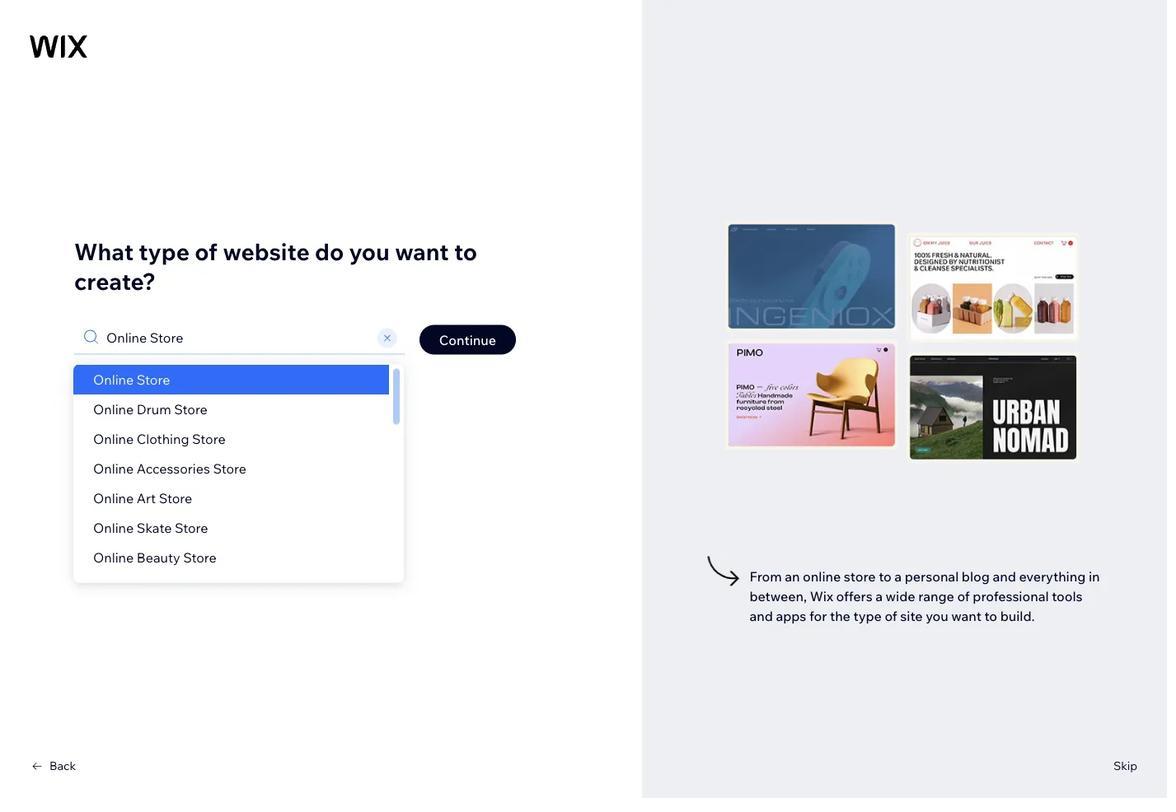 Task type: describe. For each thing, give the bounding box(es) containing it.
what
[[74, 237, 134, 266]]

store for drum
[[174, 401, 208, 418]]

online for online art store
[[93, 490, 134, 507]]

Search for your business or site type field
[[101, 321, 375, 354]]

art
[[137, 490, 156, 507]]

online for online accessories store
[[93, 460, 134, 477]]

2 horizontal spatial of
[[957, 588, 970, 605]]

online store
[[93, 371, 170, 388]]

from an online store to a personal blog and everything in between, wix offers a wide range of professional tools and apps for the type of site you want to build.
[[750, 568, 1100, 624]]

list box containing online store
[[73, 365, 404, 602]]

jewelry
[[137, 579, 186, 596]]

online store option
[[73, 365, 389, 394]]

back button
[[30, 759, 76, 774]]

online for online jewelry store
[[93, 579, 134, 596]]

store
[[844, 568, 876, 585]]

skip button
[[1114, 759, 1138, 774]]

continue
[[439, 332, 496, 348]]

skip
[[1114, 759, 1138, 774]]

2 horizontal spatial to
[[985, 608, 998, 624]]

everything
[[1019, 568, 1086, 585]]

type inside the from an online store to a personal blog and everything in between, wix offers a wide range of professional tools and apps for the type of site you want to build.
[[854, 608, 882, 624]]

clothing
[[137, 431, 189, 447]]

type inside what type of website do you want to create?
[[139, 237, 190, 266]]

wix
[[810, 588, 833, 605]]

the
[[830, 608, 851, 624]]

store for art
[[159, 490, 192, 507]]

to inside what type of website do you want to create?
[[454, 237, 477, 266]]

personal
[[905, 568, 959, 585]]

store for accessories
[[213, 460, 247, 477]]

store inside option
[[137, 371, 170, 388]]

online jewelry store
[[93, 579, 222, 596]]

1 horizontal spatial to
[[879, 568, 892, 585]]

online drum store
[[93, 401, 208, 418]]

online art store
[[93, 490, 192, 507]]

do
[[315, 237, 344, 266]]

you inside what type of website do you want to create?
[[349, 237, 390, 266]]

site
[[900, 608, 923, 624]]

of inside what type of website do you want to create?
[[195, 237, 218, 266]]

in
[[1089, 568, 1100, 585]]

back
[[49, 759, 76, 774]]

want inside what type of website do you want to create?
[[395, 237, 449, 266]]

1 horizontal spatial and
[[993, 568, 1016, 585]]

from
[[750, 568, 782, 585]]

online for online store
[[93, 371, 134, 388]]

what type of website do you want to create?
[[74, 237, 477, 296]]



Task type: vqa. For each thing, say whether or not it's contained in the screenshot.
the want within the what type of website do you want to create?
yes



Task type: locate. For each thing, give the bounding box(es) containing it.
store right accessories
[[213, 460, 247, 477]]

store up drum
[[137, 371, 170, 388]]

and down between,
[[750, 608, 773, 624]]

range
[[918, 588, 955, 605]]

3 online from the top
[[93, 431, 134, 447]]

offers
[[836, 588, 873, 605]]

online left beauty
[[93, 549, 134, 566]]

1 vertical spatial want
[[952, 608, 982, 624]]

online for online clothing store
[[93, 431, 134, 447]]

beauty
[[137, 549, 180, 566]]

1 horizontal spatial you
[[926, 608, 949, 624]]

type up create?
[[139, 237, 190, 266]]

0 horizontal spatial a
[[876, 588, 883, 605]]

online up online drum store
[[93, 371, 134, 388]]

2 vertical spatial of
[[885, 608, 898, 624]]

0 horizontal spatial type
[[139, 237, 190, 266]]

1 horizontal spatial type
[[854, 608, 882, 624]]

of
[[195, 237, 218, 266], [957, 588, 970, 605], [885, 608, 898, 624]]

online accessories store
[[93, 460, 247, 477]]

continue button
[[419, 325, 516, 355]]

of left website
[[195, 237, 218, 266]]

0 horizontal spatial you
[[349, 237, 390, 266]]

store for jewelry
[[189, 579, 222, 596]]

0 horizontal spatial to
[[454, 237, 477, 266]]

want
[[395, 237, 449, 266], [952, 608, 982, 624]]

a
[[895, 568, 902, 585], [876, 588, 883, 605]]

an
[[785, 568, 800, 585]]

1 vertical spatial you
[[926, 608, 949, 624]]

online down online store
[[93, 401, 134, 418]]

professional
[[973, 588, 1049, 605]]

1 online from the top
[[93, 371, 134, 388]]

a up the 'wide'
[[895, 568, 902, 585]]

1 vertical spatial to
[[879, 568, 892, 585]]

online down online drum store
[[93, 431, 134, 447]]

you down range on the bottom
[[926, 608, 949, 624]]

store right skate
[[175, 520, 208, 536]]

online
[[93, 371, 134, 388], [93, 401, 134, 418], [93, 431, 134, 447], [93, 460, 134, 477], [93, 490, 134, 507], [93, 520, 134, 536], [93, 549, 134, 566], [93, 579, 134, 596]]

store right clothing
[[192, 431, 226, 447]]

you right do
[[349, 237, 390, 266]]

0 vertical spatial you
[[349, 237, 390, 266]]

0 vertical spatial and
[[993, 568, 1016, 585]]

8 online from the top
[[93, 579, 134, 596]]

of down blog
[[957, 588, 970, 605]]

online skate store
[[93, 520, 208, 536]]

online for online skate store
[[93, 520, 134, 536]]

for
[[810, 608, 827, 624]]

store right drum
[[174, 401, 208, 418]]

accessories
[[137, 460, 210, 477]]

you inside the from an online store to a personal blog and everything in between, wix offers a wide range of professional tools and apps for the type of site you want to build.
[[926, 608, 949, 624]]

you
[[349, 237, 390, 266], [926, 608, 949, 624]]

2 online from the top
[[93, 401, 134, 418]]

blog
[[962, 568, 990, 585]]

and up professional
[[993, 568, 1016, 585]]

type
[[139, 237, 190, 266], [854, 608, 882, 624]]

online inside option
[[93, 371, 134, 388]]

online left 'jewelry'
[[93, 579, 134, 596]]

0 vertical spatial want
[[395, 237, 449, 266]]

5 online from the top
[[93, 490, 134, 507]]

website
[[223, 237, 310, 266]]

1 vertical spatial and
[[750, 608, 773, 624]]

1 vertical spatial a
[[876, 588, 883, 605]]

2 vertical spatial to
[[985, 608, 998, 624]]

type down offers
[[854, 608, 882, 624]]

build.
[[1001, 608, 1035, 624]]

0 vertical spatial a
[[895, 568, 902, 585]]

1 horizontal spatial a
[[895, 568, 902, 585]]

tools
[[1052, 588, 1083, 605]]

online left 'art'
[[93, 490, 134, 507]]

1 vertical spatial type
[[854, 608, 882, 624]]

1 horizontal spatial of
[[885, 608, 898, 624]]

store for beauty
[[183, 549, 217, 566]]

a left the 'wide'
[[876, 588, 883, 605]]

1 vertical spatial of
[[957, 588, 970, 605]]

1 horizontal spatial want
[[952, 608, 982, 624]]

online left skate
[[93, 520, 134, 536]]

online for online drum store
[[93, 401, 134, 418]]

drum
[[137, 401, 171, 418]]

create?
[[74, 267, 156, 296]]

online beauty store
[[93, 549, 217, 566]]

0 horizontal spatial want
[[395, 237, 449, 266]]

to
[[454, 237, 477, 266], [879, 568, 892, 585], [985, 608, 998, 624]]

online clothing store
[[93, 431, 226, 447]]

0 vertical spatial of
[[195, 237, 218, 266]]

apps
[[776, 608, 807, 624]]

wide
[[886, 588, 916, 605]]

online
[[803, 568, 841, 585]]

store for skate
[[175, 520, 208, 536]]

0 vertical spatial to
[[454, 237, 477, 266]]

and
[[993, 568, 1016, 585], [750, 608, 773, 624]]

7 online from the top
[[93, 549, 134, 566]]

0 horizontal spatial and
[[750, 608, 773, 624]]

between,
[[750, 588, 807, 605]]

0 vertical spatial type
[[139, 237, 190, 266]]

store for clothing
[[192, 431, 226, 447]]

4 online from the top
[[93, 460, 134, 477]]

of left 'site'
[[885, 608, 898, 624]]

store right 'jewelry'
[[189, 579, 222, 596]]

store
[[137, 371, 170, 388], [174, 401, 208, 418], [192, 431, 226, 447], [213, 460, 247, 477], [159, 490, 192, 507], [175, 520, 208, 536], [183, 549, 217, 566], [189, 579, 222, 596]]

store right 'art'
[[159, 490, 192, 507]]

online for online beauty store
[[93, 549, 134, 566]]

want inside the from an online store to a personal blog and everything in between, wix offers a wide range of professional tools and apps for the type of site you want to build.
[[952, 608, 982, 624]]

skate
[[137, 520, 172, 536]]

6 online from the top
[[93, 520, 134, 536]]

list box
[[73, 365, 404, 602]]

store right beauty
[[183, 549, 217, 566]]

online up online art store
[[93, 460, 134, 477]]

0 horizontal spatial of
[[195, 237, 218, 266]]



